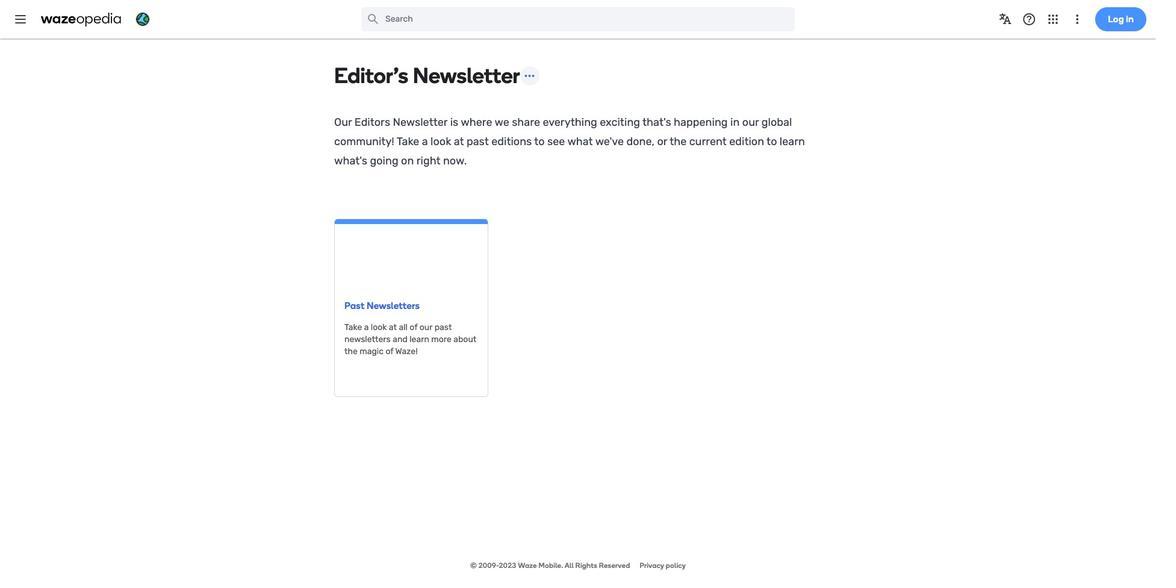 Task type: vqa. For each thing, say whether or not it's contained in the screenshot.
directions
no



Task type: locate. For each thing, give the bounding box(es) containing it.
to left see
[[534, 135, 545, 148]]

take
[[397, 135, 419, 148], [345, 323, 362, 333]]

right
[[417, 154, 441, 167]]

learn down global
[[780, 135, 805, 148]]

0 horizontal spatial our
[[420, 323, 433, 333]]

see
[[548, 135, 565, 148]]

community!
[[334, 135, 394, 148]]

0 horizontal spatial take
[[345, 323, 362, 333]]

at inside 'our editors newsletter is where we share everything exciting that's happening in our global community! take a look at past editions to see what we've done, or the current edition to learn what's going on right now.'
[[454, 135, 464, 148]]

past inside take a look at all of our past newsletters and learn more about the magic of waze!
[[435, 323, 452, 333]]

0 vertical spatial a
[[422, 135, 428, 148]]

waze!
[[396, 347, 418, 357]]

a inside take a look at all of our past newsletters and learn more about the magic of waze!
[[364, 323, 369, 333]]

magic
[[360, 347, 384, 357]]

0 horizontal spatial look
[[371, 323, 387, 333]]

of down and
[[386, 347, 394, 357]]

1 horizontal spatial at
[[454, 135, 464, 148]]

1 vertical spatial at
[[389, 323, 397, 333]]

past
[[345, 300, 365, 311]]

privacy
[[640, 561, 664, 570]]

of right 'all'
[[410, 323, 418, 333]]

privacy policy
[[640, 561, 686, 570]]

to
[[534, 135, 545, 148], [767, 135, 777, 148]]

1 horizontal spatial to
[[767, 135, 777, 148]]

1 horizontal spatial our
[[743, 116, 759, 129]]

take up newsletters
[[345, 323, 362, 333]]

look up right
[[431, 135, 451, 148]]

0 vertical spatial the
[[670, 135, 687, 148]]

now.
[[443, 154, 467, 167]]

past down where
[[467, 135, 489, 148]]

1 horizontal spatial of
[[410, 323, 418, 333]]

1 vertical spatial take
[[345, 323, 362, 333]]

at
[[454, 135, 464, 148], [389, 323, 397, 333]]

happening
[[674, 116, 728, 129]]

in
[[731, 116, 740, 129]]

1 horizontal spatial learn
[[780, 135, 805, 148]]

privacy policy link
[[640, 561, 686, 570]]

our editors newsletter is where we share everything exciting that's happening in our global community! take a look at past editions to see what we've done, or the current edition to learn what's going on right now.
[[334, 116, 805, 167]]

look inside 'our editors newsletter is where we share everything exciting that's happening in our global community! take a look at past editions to see what we've done, or the current edition to learn what's going on right now.'
[[431, 135, 451, 148]]

going
[[370, 154, 399, 167]]

our right in
[[743, 116, 759, 129]]

0 vertical spatial look
[[431, 135, 451, 148]]

0 vertical spatial our
[[743, 116, 759, 129]]

1 vertical spatial look
[[371, 323, 387, 333]]

0 vertical spatial take
[[397, 135, 419, 148]]

0 horizontal spatial the
[[345, 347, 358, 357]]

past
[[467, 135, 489, 148], [435, 323, 452, 333]]

1 vertical spatial of
[[386, 347, 394, 357]]

at up now.
[[454, 135, 464, 148]]

1 horizontal spatial look
[[431, 135, 451, 148]]

© 2009-2023 waze mobile. all rights reserved
[[470, 561, 630, 570]]

1 horizontal spatial take
[[397, 135, 419, 148]]

0 vertical spatial learn
[[780, 135, 805, 148]]

of
[[410, 323, 418, 333], [386, 347, 394, 357]]

policy
[[666, 561, 686, 570]]

take up the on
[[397, 135, 419, 148]]

2009-
[[479, 561, 499, 570]]

0 horizontal spatial a
[[364, 323, 369, 333]]

a
[[422, 135, 428, 148], [364, 323, 369, 333]]

1 vertical spatial learn
[[410, 335, 429, 345]]

learn inside 'our editors newsletter is where we share everything exciting that's happening in our global community! take a look at past editions to see what we've done, or the current edition to learn what's going on right now.'
[[780, 135, 805, 148]]

0 horizontal spatial at
[[389, 323, 397, 333]]

1 vertical spatial the
[[345, 347, 358, 357]]

a up right
[[422, 135, 428, 148]]

look up newsletters
[[371, 323, 387, 333]]

1 vertical spatial a
[[364, 323, 369, 333]]

1 horizontal spatial past
[[467, 135, 489, 148]]

1 vertical spatial our
[[420, 323, 433, 333]]

0 vertical spatial past
[[467, 135, 489, 148]]

learn
[[780, 135, 805, 148], [410, 335, 429, 345]]

0 horizontal spatial past
[[435, 323, 452, 333]]

about
[[454, 335, 477, 345]]

our up more
[[420, 323, 433, 333]]

our inside take a look at all of our past newsletters and learn more about the magic of waze!
[[420, 323, 433, 333]]

done,
[[627, 135, 655, 148]]

at left 'all'
[[389, 323, 397, 333]]

to down global
[[767, 135, 777, 148]]

0 horizontal spatial learn
[[410, 335, 429, 345]]

editions
[[492, 135, 532, 148]]

learn up waze!
[[410, 335, 429, 345]]

past newsletters
[[345, 300, 420, 311]]

1 vertical spatial past
[[435, 323, 452, 333]]

1 horizontal spatial a
[[422, 135, 428, 148]]

past up more
[[435, 323, 452, 333]]

0 vertical spatial of
[[410, 323, 418, 333]]

our
[[743, 116, 759, 129], [420, 323, 433, 333]]

past inside 'our editors newsletter is where we share everything exciting that's happening in our global community! take a look at past editions to see what we've done, or the current edition to learn what's going on right now.'
[[467, 135, 489, 148]]

1 horizontal spatial the
[[670, 135, 687, 148]]

the right or
[[670, 135, 687, 148]]

0 vertical spatial at
[[454, 135, 464, 148]]

the
[[670, 135, 687, 148], [345, 347, 358, 357]]

we
[[495, 116, 509, 129]]

look
[[431, 135, 451, 148], [371, 323, 387, 333]]

we've
[[596, 135, 624, 148]]

1 to from the left
[[534, 135, 545, 148]]

a up newsletters
[[364, 323, 369, 333]]

©
[[470, 561, 477, 570]]

the down newsletters
[[345, 347, 358, 357]]

take inside 'our editors newsletter is where we share everything exciting that's happening in our global community! take a look at past editions to see what we've done, or the current edition to learn what's going on right now.'
[[397, 135, 419, 148]]

0 horizontal spatial to
[[534, 135, 545, 148]]

share
[[512, 116, 540, 129]]



Task type: describe. For each thing, give the bounding box(es) containing it.
our
[[334, 116, 352, 129]]

edition
[[730, 135, 764, 148]]

mobile.
[[539, 561, 563, 570]]

rights
[[576, 561, 598, 570]]

reserved
[[599, 561, 630, 570]]

the inside take a look at all of our past newsletters and learn more about the magic of waze!
[[345, 347, 358, 357]]

editors
[[355, 116, 390, 129]]

that's
[[643, 116, 671, 129]]

is
[[450, 116, 459, 129]]

take inside take a look at all of our past newsletters and learn more about the magic of waze!
[[345, 323, 362, 333]]

newsletters
[[367, 300, 420, 311]]

exciting
[[600, 116, 640, 129]]

newsletters
[[345, 335, 391, 345]]

our inside 'our editors newsletter is where we share everything exciting that's happening in our global community! take a look at past editions to see what we've done, or the current edition to learn what's going on right now.'
[[743, 116, 759, 129]]

more
[[432, 335, 452, 345]]

learn inside take a look at all of our past newsletters and learn more about the magic of waze!
[[410, 335, 429, 345]]

and
[[393, 335, 408, 345]]

global
[[762, 116, 792, 129]]

waze
[[518, 561, 537, 570]]

2023
[[499, 561, 517, 570]]

where
[[461, 116, 492, 129]]

look inside take a look at all of our past newsletters and learn more about the magic of waze!
[[371, 323, 387, 333]]

everything
[[543, 116, 597, 129]]

our editors newsletter is where we share everything exciting that's happening in our global community! take a look at past editions to see what we've done, or the current edition to learn what's going on right now. main content
[[298, 63, 858, 522]]

what
[[568, 135, 593, 148]]

all
[[399, 323, 408, 333]]

a inside 'our editors newsletter is where we share everything exciting that's happening in our global community! take a look at past editions to see what we've done, or the current edition to learn what's going on right now.'
[[422, 135, 428, 148]]

the inside 'our editors newsletter is where we share everything exciting that's happening in our global community! take a look at past editions to see what we've done, or the current edition to learn what's going on right now.'
[[670, 135, 687, 148]]

on
[[401, 154, 414, 167]]

0 horizontal spatial of
[[386, 347, 394, 357]]

current
[[690, 135, 727, 148]]

all
[[565, 561, 574, 570]]

2 to from the left
[[767, 135, 777, 148]]

past newsletters link
[[345, 300, 420, 311]]

or
[[657, 135, 668, 148]]

what's
[[334, 154, 367, 167]]

at inside take a look at all of our past newsletters and learn more about the magic of waze!
[[389, 323, 397, 333]]

newsletter
[[393, 116, 448, 129]]

take a look at all of our past newsletters and learn more about the magic of waze!
[[345, 323, 477, 357]]



